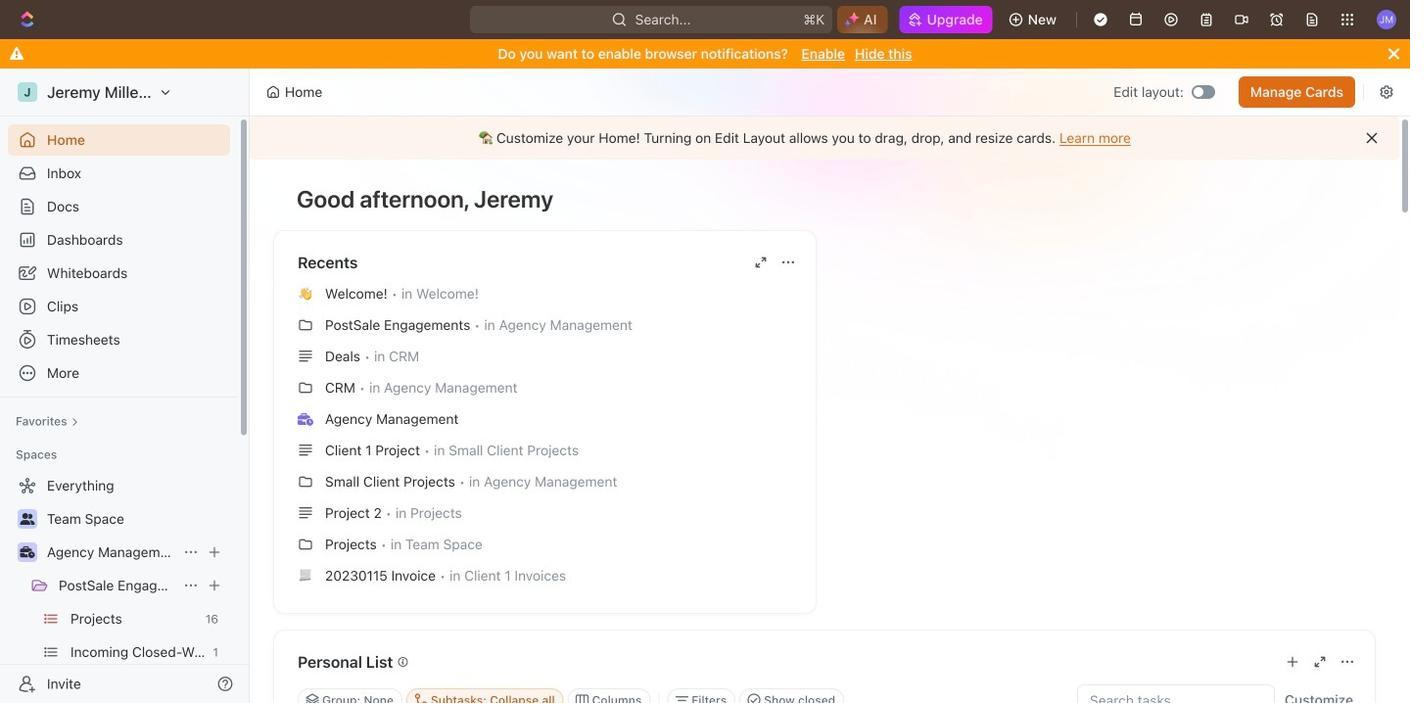 Task type: vqa. For each thing, say whether or not it's contained in the screenshot.
topmost business time image
yes



Task type: locate. For each thing, give the bounding box(es) containing it.
alert
[[250, 117, 1400, 160]]

tree
[[8, 470, 230, 703]]

Search tasks... text field
[[1078, 686, 1274, 703]]

tree inside sidebar navigation
[[8, 470, 230, 703]]



Task type: describe. For each thing, give the bounding box(es) containing it.
business time image
[[298, 413, 313, 426]]

sidebar navigation
[[0, 69, 254, 703]]

business time image
[[20, 547, 35, 558]]

user group image
[[20, 513, 35, 525]]

jeremy miller's workspace, , element
[[18, 82, 37, 102]]



